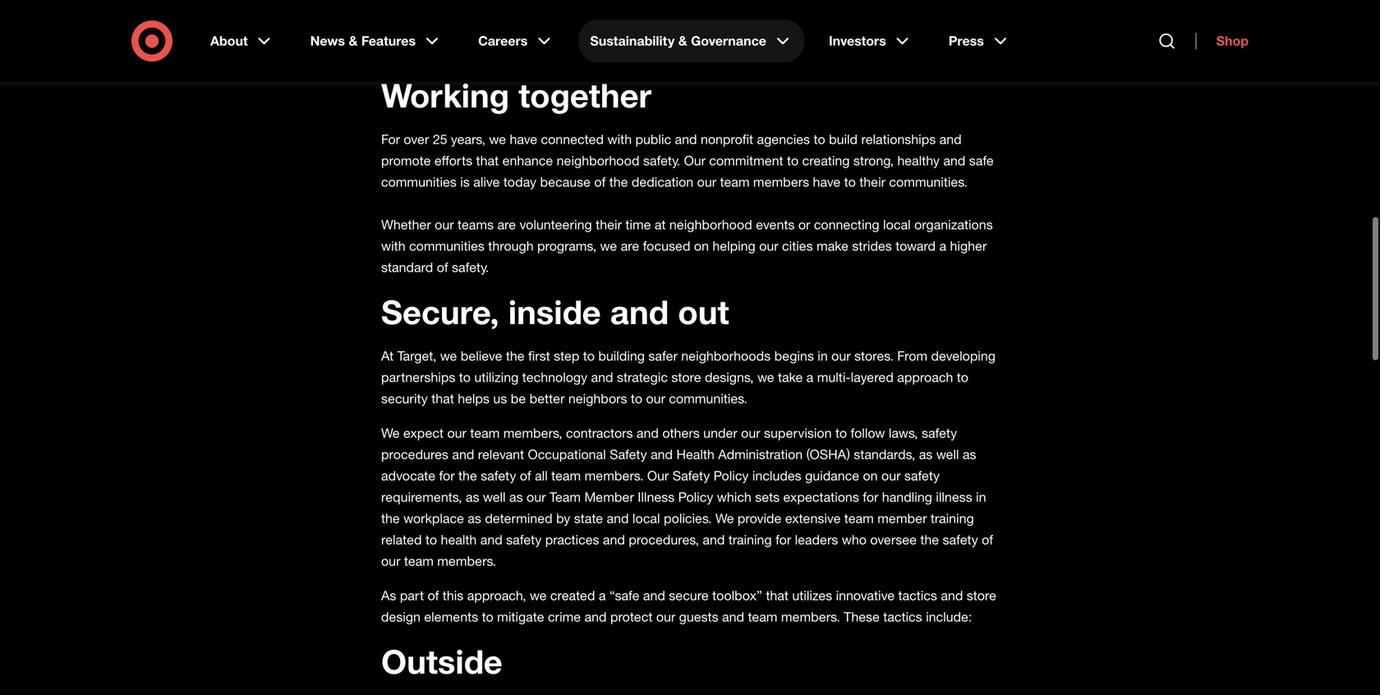 Task type: locate. For each thing, give the bounding box(es) containing it.
store down 'safer'
[[671, 370, 701, 386]]

0 vertical spatial well
[[936, 447, 959, 463]]

1 horizontal spatial neighborhood
[[669, 217, 752, 233]]

with
[[607, 131, 632, 147], [381, 238, 406, 254]]

0 vertical spatial local
[[883, 217, 911, 233]]

1 vertical spatial local
[[632, 511, 660, 527]]

local inside whether our teams are volunteering their time at neighborhood events or connecting local organizations with communities through programs, we are focused on helping our cities make strides toward a higher standard of safety.
[[883, 217, 911, 233]]

1 vertical spatial store
[[967, 588, 996, 604]]

well up illness
[[936, 447, 959, 463]]

1 horizontal spatial safety.
[[643, 153, 680, 169]]

store up include: in the bottom of the page
[[967, 588, 996, 604]]

1 horizontal spatial in
[[976, 490, 986, 506]]

0 vertical spatial store
[[671, 370, 701, 386]]

team down toolbox"
[[748, 609, 778, 626]]

to
[[814, 131, 825, 147], [787, 153, 799, 169], [844, 174, 856, 190], [583, 348, 595, 364], [459, 370, 471, 386], [957, 370, 968, 386], [631, 391, 642, 407], [835, 425, 847, 441], [425, 532, 437, 548], [482, 609, 494, 626]]

0 horizontal spatial &
[[349, 33, 358, 49]]

training down provide
[[729, 532, 772, 548]]

1 horizontal spatial their
[[859, 174, 886, 190]]

0 vertical spatial neighborhood
[[557, 153, 640, 169]]

1 vertical spatial policy
[[678, 490, 713, 506]]

to down agencies
[[787, 153, 799, 169]]

policies.
[[664, 511, 712, 527]]

1 vertical spatial our
[[647, 468, 669, 484]]

are up through
[[497, 217, 516, 233]]

and left relevant
[[452, 447, 474, 463]]

0 horizontal spatial have
[[510, 131, 537, 147]]

health
[[441, 532, 477, 548]]

local up toward
[[883, 217, 911, 233]]

safety down relevant
[[481, 468, 516, 484]]

have
[[510, 131, 537, 147], [813, 174, 841, 190]]

policy up which
[[714, 468, 749, 484]]

0 horizontal spatial are
[[497, 217, 516, 233]]

layered
[[851, 370, 894, 386]]

illness
[[936, 490, 972, 506]]

together
[[519, 75, 652, 115]]

requirements,
[[381, 490, 462, 506]]

safety down contractors
[[610, 447, 647, 463]]

all
[[535, 468, 548, 484]]

our
[[697, 174, 716, 190], [435, 217, 454, 233], [759, 238, 778, 254], [832, 348, 851, 364], [646, 391, 665, 407], [447, 425, 467, 441], [741, 425, 760, 441], [881, 468, 901, 484], [527, 490, 546, 506], [381, 554, 400, 570], [656, 609, 675, 626]]

0 vertical spatial their
[[859, 174, 886, 190]]

these
[[844, 609, 880, 626]]

0 horizontal spatial we
[[381, 425, 400, 441]]

1 vertical spatial well
[[483, 490, 506, 506]]

strong,
[[853, 153, 894, 169]]

0 vertical spatial in
[[818, 348, 828, 364]]

(osha)
[[806, 447, 850, 463]]

members. down health
[[437, 554, 496, 570]]

2 horizontal spatial for
[[863, 490, 878, 506]]

connecting
[[814, 217, 879, 233]]

0 vertical spatial that
[[476, 153, 499, 169]]

1 vertical spatial members.
[[437, 554, 496, 570]]

in inside 'at target, we believe the first step to building safer neighborhoods begins in our stores. from developing partnerships to utilizing technology and strategic store designs, we take a multi-layered approach to security that helps us be better neighbors to our communities.'
[[818, 348, 828, 364]]

0 vertical spatial training
[[931, 511, 974, 527]]

a left the "safe on the bottom of page
[[599, 588, 606, 604]]

the down member
[[920, 532, 939, 548]]

we up the procedures
[[381, 425, 400, 441]]

0 horizontal spatial a
[[599, 588, 606, 604]]

begins
[[774, 348, 814, 364]]

secure
[[669, 588, 709, 604]]

time
[[625, 217, 651, 233]]

0 vertical spatial a
[[939, 238, 946, 254]]

store inside the as part of this approach, we created a "safe and secure toolbox" that utilizes innovative tactics and store design elements to mitigate crime and protect our guests and team members. these tactics include:
[[967, 588, 996, 604]]

1 vertical spatial we
[[715, 511, 734, 527]]

1 horizontal spatial on
[[863, 468, 878, 484]]

to up (osha)
[[835, 425, 847, 441]]

leaders
[[795, 532, 838, 548]]

0 horizontal spatial communities.
[[669, 391, 747, 407]]

for down provide
[[776, 532, 791, 548]]

their down strong,
[[859, 174, 886, 190]]

communities inside whether our teams are volunteering their time at neighborhood events or connecting local organizations with communities through programs, we are focused on helping our cities make strides toward a higher standard of safety.
[[409, 238, 485, 254]]

with down whether
[[381, 238, 406, 254]]

that up alive
[[476, 153, 499, 169]]

1 & from the left
[[349, 33, 358, 49]]

promote
[[381, 153, 431, 169]]

0 vertical spatial safety.
[[643, 153, 680, 169]]

1 vertical spatial neighborhood
[[669, 217, 752, 233]]

1 horizontal spatial with
[[607, 131, 632, 147]]

0 vertical spatial communities
[[381, 174, 457, 190]]

1 horizontal spatial well
[[936, 447, 959, 463]]

safety
[[610, 447, 647, 463], [673, 468, 710, 484]]

communities down promote
[[381, 174, 457, 190]]

communities. inside for over 25 years, we have connected with public and nonprofit agencies to build relationships and promote efforts that enhance neighborhood safety. our commitment to creating strong, healthy and safe communities is alive today because of the dedication our team members have to their communities.
[[889, 174, 968, 190]]

1 horizontal spatial that
[[476, 153, 499, 169]]

1 vertical spatial are
[[621, 238, 639, 254]]

multi-
[[817, 370, 851, 386]]

that left utilizes
[[766, 588, 789, 604]]

their left time
[[596, 217, 622, 233]]

safety
[[922, 425, 957, 441], [481, 468, 516, 484], [904, 468, 940, 484], [506, 532, 542, 548], [943, 532, 978, 548]]

handling
[[882, 490, 932, 506]]

1 vertical spatial training
[[729, 532, 772, 548]]

0 vertical spatial our
[[684, 153, 706, 169]]

0 vertical spatial policy
[[714, 468, 749, 484]]

others
[[662, 425, 700, 441]]

members. up member
[[585, 468, 644, 484]]

about
[[210, 33, 248, 49]]

sets
[[755, 490, 780, 506]]

neighborhood up helping
[[669, 217, 752, 233]]

developing
[[931, 348, 996, 364]]

utilizes
[[792, 588, 832, 604]]

neighborhood down connected
[[557, 153, 640, 169]]

and up include: in the bottom of the page
[[941, 588, 963, 604]]

who
[[842, 532, 867, 548]]

our inside the as part of this approach, we created a "safe and secure toolbox" that utilizes innovative tactics and store design elements to mitigate crime and protect our guests and team members. these tactics include:
[[656, 609, 675, 626]]

at
[[655, 217, 666, 233]]

for up requirements, on the bottom left
[[439, 468, 455, 484]]

1 vertical spatial on
[[863, 468, 878, 484]]

we right years,
[[489, 131, 506, 147]]

with left public
[[607, 131, 632, 147]]

2 vertical spatial that
[[766, 588, 789, 604]]

0 horizontal spatial local
[[632, 511, 660, 527]]

are down time
[[621, 238, 639, 254]]

well up determined
[[483, 490, 506, 506]]

have down creating
[[813, 174, 841, 190]]

we left take
[[757, 370, 774, 386]]

approach,
[[467, 588, 526, 604]]

helping
[[713, 238, 756, 254]]

we inside the as part of this approach, we created a "safe and secure toolbox" that utilizes innovative tactics and store design elements to mitigate crime and protect our guests and team members. these tactics include:
[[530, 588, 547, 604]]

to down approach,
[[482, 609, 494, 626]]

1 vertical spatial a
[[806, 370, 814, 386]]

features
[[361, 33, 416, 49]]

1 vertical spatial that
[[431, 391, 454, 407]]

to up creating
[[814, 131, 825, 147]]

on left helping
[[694, 238, 709, 254]]

1 vertical spatial in
[[976, 490, 986, 506]]

0 horizontal spatial that
[[431, 391, 454, 407]]

communities. down designs,
[[669, 391, 747, 407]]

1 vertical spatial for
[[863, 490, 878, 506]]

our up "dedication"
[[684, 153, 706, 169]]

1 vertical spatial their
[[596, 217, 622, 233]]

0 vertical spatial with
[[607, 131, 632, 147]]

and right crime
[[585, 609, 607, 626]]

and
[[675, 131, 697, 147], [940, 131, 962, 147], [943, 153, 966, 169], [610, 292, 669, 332], [591, 370, 613, 386], [637, 425, 659, 441], [452, 447, 474, 463], [651, 447, 673, 463], [607, 511, 629, 527], [480, 532, 503, 548], [603, 532, 625, 548], [703, 532, 725, 548], [643, 588, 665, 604], [941, 588, 963, 604], [585, 609, 607, 626], [722, 609, 744, 626]]

relationships
[[861, 131, 936, 147]]

sustainability & governance
[[590, 33, 766, 49]]

expect
[[403, 425, 444, 441]]

for left handling
[[863, 490, 878, 506]]

of
[[594, 174, 606, 190], [437, 260, 448, 276], [520, 468, 531, 484], [982, 532, 993, 548], [428, 588, 439, 604]]

1 horizontal spatial a
[[806, 370, 814, 386]]

1 horizontal spatial local
[[883, 217, 911, 233]]

0 horizontal spatial for
[[439, 468, 455, 484]]

in right illness
[[976, 490, 986, 506]]

communities.
[[889, 174, 968, 190], [669, 391, 747, 407]]

2 horizontal spatial members.
[[781, 609, 840, 626]]

events
[[756, 217, 795, 233]]

safety down determined
[[506, 532, 542, 548]]

& left governance
[[678, 33, 687, 49]]

secure, inside and out
[[381, 292, 729, 332]]

0 horizontal spatial safety.
[[452, 260, 489, 276]]

communities
[[381, 174, 457, 190], [409, 238, 485, 254]]

utilizing
[[474, 370, 519, 386]]

the left first
[[506, 348, 525, 364]]

we up mitigate
[[530, 588, 547, 604]]

cities
[[782, 238, 813, 254]]

local down illness
[[632, 511, 660, 527]]

innovative
[[836, 588, 895, 604]]

1 vertical spatial safety.
[[452, 260, 489, 276]]

safety down "health"
[[673, 468, 710, 484]]

and down member
[[607, 511, 629, 527]]

1 horizontal spatial have
[[813, 174, 841, 190]]

communities down teams
[[409, 238, 485, 254]]

members. down utilizes
[[781, 609, 840, 626]]

1 horizontal spatial communities.
[[889, 174, 968, 190]]

member
[[878, 511, 927, 527]]

0 horizontal spatial on
[[694, 238, 709, 254]]

team down commitment
[[720, 174, 750, 190]]

tactics up include: in the bottom of the page
[[898, 588, 937, 604]]

0 horizontal spatial our
[[647, 468, 669, 484]]

2 horizontal spatial a
[[939, 238, 946, 254]]

our up administration
[[741, 425, 760, 441]]

training down illness
[[931, 511, 974, 527]]

and up neighbors
[[591, 370, 613, 386]]

our right "dedication"
[[697, 174, 716, 190]]

store
[[671, 370, 701, 386], [967, 588, 996, 604]]

health
[[676, 447, 715, 463]]

at target, we believe the first step to building safer neighborhoods begins in our stores. from developing partnerships to utilizing technology and strategic store designs, we take a multi-layered approach to security that helps us be better neighbors to our communities.
[[381, 348, 996, 407]]

communities. down healthy
[[889, 174, 968, 190]]

1 horizontal spatial &
[[678, 33, 687, 49]]

our down secure
[[656, 609, 675, 626]]

believe
[[461, 348, 502, 364]]

workplace
[[403, 511, 464, 527]]

guidance
[[805, 468, 859, 484]]

that left the helps
[[431, 391, 454, 407]]

step
[[554, 348, 579, 364]]

we right the target,
[[440, 348, 457, 364]]

local
[[883, 217, 911, 233], [632, 511, 660, 527]]

for
[[439, 468, 455, 484], [863, 490, 878, 506], [776, 532, 791, 548]]

toward
[[896, 238, 936, 254]]

0 vertical spatial communities.
[[889, 174, 968, 190]]

safety up handling
[[904, 468, 940, 484]]

2 vertical spatial members.
[[781, 609, 840, 626]]

and inside 'at target, we believe the first step to building safer neighborhoods begins in our stores. from developing partnerships to utilizing technology and strategic store designs, we take a multi-layered approach to security that helps us be better neighbors to our communities.'
[[591, 370, 613, 386]]

members. inside the as part of this approach, we created a "safe and secure toolbox" that utilizes innovative tactics and store design elements to mitigate crime and protect our guests and team members. these tactics include:
[[781, 609, 840, 626]]

with inside for over 25 years, we have connected with public and nonprofit agencies to build relationships and promote efforts that enhance neighborhood safety. our commitment to creating strong, healthy and safe communities is alive today because of the dedication our team members have to their communities.
[[607, 131, 632, 147]]

1 horizontal spatial our
[[684, 153, 706, 169]]

that inside 'at target, we believe the first step to building safer neighborhoods begins in our stores. from developing partnerships to utilizing technology and strategic store designs, we take a multi-layered approach to security that helps us be better neighbors to our communities.'
[[431, 391, 454, 407]]

policy up policies.
[[678, 490, 713, 506]]

2 vertical spatial a
[[599, 588, 606, 604]]

illness
[[638, 490, 675, 506]]

on down standards,
[[863, 468, 878, 484]]

make
[[817, 238, 849, 254]]

0 vertical spatial have
[[510, 131, 537, 147]]

1 vertical spatial safety
[[673, 468, 710, 484]]

our inside for over 25 years, we have connected with public and nonprofit agencies to build relationships and promote efforts that enhance neighborhood safety. our commitment to creating strong, healthy and safe communities is alive today because of the dedication our team members have to their communities.
[[697, 174, 716, 190]]

0 vertical spatial safety
[[610, 447, 647, 463]]

1 horizontal spatial for
[[776, 532, 791, 548]]

expectations
[[783, 490, 859, 506]]

well
[[936, 447, 959, 463], [483, 490, 506, 506]]

sustainability
[[590, 33, 675, 49]]

0 horizontal spatial neighborhood
[[557, 153, 640, 169]]

neighborhoods
[[681, 348, 771, 364]]

careers link
[[467, 20, 565, 62]]

about link
[[199, 20, 286, 62]]

the left "dedication"
[[609, 174, 628, 190]]

guests
[[679, 609, 718, 626]]

occupational
[[528, 447, 606, 463]]

0 horizontal spatial in
[[818, 348, 828, 364]]

0 vertical spatial on
[[694, 238, 709, 254]]

in inside we expect our team members, contractors and others under our supervision to follow laws, safety procedures and relevant occupational safety and health administration (osha) standards, as well as advocate for the safety of all team members. our safety policy includes guidance on our safety requirements, as well as our team member illness policy which sets expectations for handling illness in the workplace as determined by state and local policies. we provide extensive team member training related to health and safety practices and procedures, and training for leaders who oversee the safety of our team members.
[[976, 490, 986, 506]]

in up multi-
[[818, 348, 828, 364]]

security
[[381, 391, 428, 407]]

safer
[[648, 348, 678, 364]]

neighborhood inside whether our teams are volunteering their time at neighborhood events or connecting local organizations with communities through programs, we are focused on helping our cities make strides toward a higher standard of safety.
[[669, 217, 752, 233]]

a inside whether our teams are volunteering their time at neighborhood events or connecting local organizations with communities through programs, we are focused on helping our cities make strides toward a higher standard of safety.
[[939, 238, 946, 254]]

1 vertical spatial have
[[813, 174, 841, 190]]

1 vertical spatial communities.
[[669, 391, 747, 407]]

that
[[476, 153, 499, 169], [431, 391, 454, 407], [766, 588, 789, 604]]

2 & from the left
[[678, 33, 687, 49]]

safety. down teams
[[452, 260, 489, 276]]

procedures,
[[629, 532, 699, 548]]

tactics right these
[[883, 609, 922, 626]]

safety. inside for over 25 years, we have connected with public and nonprofit agencies to build relationships and promote efforts that enhance neighborhood safety. our commitment to creating strong, healthy and safe communities is alive today because of the dedication our team members have to their communities.
[[643, 153, 680, 169]]

the
[[609, 174, 628, 190], [506, 348, 525, 364], [458, 468, 477, 484], [381, 511, 400, 527], [920, 532, 939, 548]]

of inside whether our teams are volunteering their time at neighborhood events or connecting local organizations with communities through programs, we are focused on helping our cities make strides toward a higher standard of safety.
[[437, 260, 448, 276]]

0 horizontal spatial well
[[483, 490, 506, 506]]

1 horizontal spatial store
[[967, 588, 996, 604]]

1 vertical spatial with
[[381, 238, 406, 254]]

for
[[381, 131, 400, 147]]

0 vertical spatial members.
[[585, 468, 644, 484]]

we down which
[[715, 511, 734, 527]]

the inside for over 25 years, we have connected with public and nonprofit agencies to build relationships and promote efforts that enhance neighborhood safety. our commitment to creating strong, healthy and safe communities is alive today because of the dedication our team members have to their communities.
[[609, 174, 628, 190]]

0 horizontal spatial with
[[381, 238, 406, 254]]

through
[[488, 238, 534, 254]]

0 horizontal spatial store
[[671, 370, 701, 386]]

team up who
[[844, 511, 874, 527]]

dedication
[[632, 174, 694, 190]]

1 horizontal spatial we
[[715, 511, 734, 527]]

our down all
[[527, 490, 546, 506]]

years,
[[451, 131, 485, 147]]

we inside whether our teams are volunteering their time at neighborhood events or connecting local organizations with communities through programs, we are focused on helping our cities make strides toward a higher standard of safety.
[[600, 238, 617, 254]]

our down strategic
[[646, 391, 665, 407]]

0 horizontal spatial their
[[596, 217, 622, 233]]

1 vertical spatial communities
[[409, 238, 485, 254]]

0 horizontal spatial safety
[[610, 447, 647, 463]]

0 vertical spatial are
[[497, 217, 516, 233]]

our up illness
[[647, 468, 669, 484]]

safety. up "dedication"
[[643, 153, 680, 169]]

us
[[493, 391, 507, 407]]

a down organizations
[[939, 238, 946, 254]]

press
[[949, 33, 984, 49]]

2 horizontal spatial that
[[766, 588, 789, 604]]



Task type: vqa. For each thing, say whether or not it's contained in the screenshot.
states. in the "Launched in February 2021, Photograph boasts North Coast Cabernet Sauvignon, Central Coast Pinot Noir and Central Coast Chardonnay sourced from some of the finest vineyards in U.S. They're an incredible value, at $12.99 in most states. Shop Photograph"
no



Task type: describe. For each thing, give the bounding box(es) containing it.
be
[[511, 391, 526, 407]]

working
[[381, 75, 509, 115]]

creating
[[802, 153, 850, 169]]

to up the helps
[[459, 370, 471, 386]]

news & features link
[[299, 20, 454, 62]]

public
[[635, 131, 671, 147]]

shop
[[1216, 33, 1249, 49]]

designs,
[[705, 370, 754, 386]]

our left teams
[[435, 217, 454, 233]]

provide
[[738, 511, 782, 527]]

1 horizontal spatial training
[[931, 511, 974, 527]]

to right step at the left of page
[[583, 348, 595, 364]]

"safe
[[610, 588, 639, 604]]

communities inside for over 25 years, we have connected with public and nonprofit agencies to build relationships and promote efforts that enhance neighborhood safety. our commitment to creating strong, healthy and safe communities is alive today because of the dedication our team members have to their communities.
[[381, 174, 457, 190]]

connected
[[541, 131, 604, 147]]

1 vertical spatial tactics
[[883, 609, 922, 626]]

as
[[381, 588, 396, 604]]

& for features
[[349, 33, 358, 49]]

on inside whether our teams are volunteering their time at neighborhood events or connecting local organizations with communities through programs, we are focused on helping our cities make strides toward a higher standard of safety.
[[694, 238, 709, 254]]

strides
[[852, 238, 892, 254]]

to down workplace
[[425, 532, 437, 548]]

members,
[[503, 425, 562, 441]]

outside
[[381, 642, 503, 682]]

shop link
[[1196, 33, 1249, 49]]

a inside the as part of this approach, we created a "safe and secure toolbox" that utilizes innovative tactics and store design elements to mitigate crime and protect our guests and team members. these tactics include:
[[599, 588, 606, 604]]

local inside we expect our team members, contractors and others under our supervision to follow laws, safety procedures and relevant occupational safety and health administration (osha) standards, as well as advocate for the safety of all team members. our safety policy includes guidance on our safety requirements, as well as our team member illness policy which sets expectations for handling illness in the workplace as determined by state and local policies. we provide extensive team member training related to health and safety practices and procedures, and training for leaders who oversee the safety of our team members.
[[632, 511, 660, 527]]

stores.
[[854, 348, 894, 364]]

administration
[[718, 447, 803, 463]]

members
[[753, 174, 809, 190]]

to inside the as part of this approach, we created a "safe and secure toolbox" that utilizes innovative tactics and store design elements to mitigate crime and protect our guests and team members. these tactics include:
[[482, 609, 494, 626]]

secure,
[[381, 292, 499, 332]]

careers
[[478, 33, 528, 49]]

1 horizontal spatial are
[[621, 238, 639, 254]]

neighborhood inside for over 25 years, we have connected with public and nonprofit agencies to build relationships and promote efforts that enhance neighborhood safety. our commitment to creating strong, healthy and safe communities is alive today because of the dedication our team members have to their communities.
[[557, 153, 640, 169]]

1 horizontal spatial members.
[[585, 468, 644, 484]]

and down toolbox"
[[722, 609, 744, 626]]

at
[[381, 348, 394, 364]]

advocate
[[381, 468, 435, 484]]

communities. inside 'at target, we believe the first step to building safer neighborhoods begins in our stores. from developing partnerships to utilizing technology and strategic store designs, we take a multi-layered approach to security that helps us be better neighbors to our communities.'
[[669, 391, 747, 407]]

1 horizontal spatial safety
[[673, 468, 710, 484]]

on inside we expect our team members, contractors and others under our supervision to follow laws, safety procedures and relevant occupational safety and health administration (osha) standards, as well as advocate for the safety of all team members. our safety policy includes guidance on our safety requirements, as well as our team member illness policy which sets expectations for handling illness in the workplace as determined by state and local policies. we provide extensive team member training related to health and safety practices and procedures, and training for leaders who oversee the safety of our team members.
[[863, 468, 878, 484]]

standards,
[[854, 447, 915, 463]]

crime
[[548, 609, 581, 626]]

of inside for over 25 years, we have connected with public and nonprofit agencies to build relationships and promote efforts that enhance neighborhood safety. our commitment to creating strong, healthy and safe communities is alive today because of the dedication our team members have to their communities.
[[594, 174, 606, 190]]

that inside for over 25 years, we have connected with public and nonprofit agencies to build relationships and promote efforts that enhance neighborhood safety. our commitment to creating strong, healthy and safe communities is alive today because of the dedication our team members have to their communities.
[[476, 153, 499, 169]]

oversee
[[870, 532, 917, 548]]

contractors
[[566, 425, 633, 441]]

out
[[678, 292, 729, 332]]

team inside for over 25 years, we have connected with public and nonprofit agencies to build relationships and promote efforts that enhance neighborhood safety. our commitment to creating strong, healthy and safe communities is alive today because of the dedication our team members have to their communities.
[[720, 174, 750, 190]]

team
[[549, 490, 581, 506]]

the up requirements, on the bottom left
[[458, 468, 477, 484]]

our down events at the top of the page
[[759, 238, 778, 254]]

teams
[[458, 217, 494, 233]]

whether
[[381, 217, 431, 233]]

and right health
[[480, 532, 503, 548]]

and down others
[[651, 447, 673, 463]]

we inside for over 25 years, we have connected with public and nonprofit agencies to build relationships and promote efforts that enhance neighborhood safety. our commitment to creating strong, healthy and safe communities is alive today because of the dedication our team members have to their communities.
[[489, 131, 506, 147]]

helps
[[458, 391, 490, 407]]

which
[[717, 490, 752, 506]]

our down related
[[381, 554, 400, 570]]

their inside whether our teams are volunteering their time at neighborhood events or connecting local organizations with communities through programs, we are focused on helping our cities make strides toward a higher standard of safety.
[[596, 217, 622, 233]]

better
[[530, 391, 565, 407]]

is
[[460, 174, 470, 190]]

a inside 'at target, we believe the first step to building safer neighborhoods begins in our stores. from developing partnerships to utilizing technology and strategic store designs, we take a multi-layered approach to security that helps us be better neighbors to our communities.'
[[806, 370, 814, 386]]

0 vertical spatial tactics
[[898, 588, 937, 604]]

and down state
[[603, 532, 625, 548]]

mitigate
[[497, 609, 544, 626]]

safety. inside whether our teams are volunteering their time at neighborhood events or connecting local organizations with communities through programs, we are focused on helping our cities make strides toward a higher standard of safety.
[[452, 260, 489, 276]]

safety down illness
[[943, 532, 978, 548]]

2 vertical spatial for
[[776, 532, 791, 548]]

alive
[[473, 174, 500, 190]]

first
[[528, 348, 550, 364]]

member
[[584, 490, 634, 506]]

their inside for over 25 years, we have connected with public and nonprofit agencies to build relationships and promote efforts that enhance neighborhood safety. our commitment to creating strong, healthy and safe communities is alive today because of the dedication our team members have to their communities.
[[859, 174, 886, 190]]

commitment
[[709, 153, 783, 169]]

& for governance
[[678, 33, 687, 49]]

part
[[400, 588, 424, 604]]

to down strong,
[[844, 174, 856, 190]]

determined
[[485, 511, 553, 527]]

0 vertical spatial we
[[381, 425, 400, 441]]

build
[[829, 131, 858, 147]]

created
[[550, 588, 595, 604]]

our inside for over 25 years, we have connected with public and nonprofit agencies to build relationships and promote efforts that enhance neighborhood safety. our commitment to creating strong, healthy and safe communities is alive today because of the dedication our team members have to their communities.
[[684, 153, 706, 169]]

practices
[[545, 532, 599, 548]]

investors
[[829, 33, 886, 49]]

relevant
[[478, 447, 524, 463]]

team inside the as part of this approach, we created a "safe and secure toolbox" that utilizes innovative tactics and store design elements to mitigate crime and protect our guests and team members. these tactics include:
[[748, 609, 778, 626]]

target,
[[397, 348, 436, 364]]

because
[[540, 174, 591, 190]]

and left others
[[637, 425, 659, 441]]

whether our teams are volunteering their time at neighborhood events or connecting local organizations with communities through programs, we are focused on helping our cities make strides toward a higher standard of safety.
[[381, 217, 993, 276]]

our inside we expect our team members, contractors and others under our supervision to follow laws, safety procedures and relevant occupational safety and health administration (osha) standards, as well as advocate for the safety of all team members. our safety policy includes guidance on our safety requirements, as well as our team member illness policy which sets expectations for handling illness in the workplace as determined by state and local policies. we provide extensive team member training related to health and safety practices and procedures, and training for leaders who oversee the safety of our team members.
[[647, 468, 669, 484]]

to down developing
[[957, 370, 968, 386]]

sustainability & governance link
[[579, 20, 804, 62]]

governance
[[691, 33, 766, 49]]

and down policies.
[[703, 532, 725, 548]]

safety right laws,
[[922, 425, 957, 441]]

this
[[443, 588, 464, 604]]

supervision
[[764, 425, 832, 441]]

the up related
[[381, 511, 400, 527]]

the inside 'at target, we believe the first step to building safer neighborhoods begins in our stores. from developing partnerships to utilizing technology and strategic store designs, we take a multi-layered approach to security that helps us be better neighbors to our communities.'
[[506, 348, 525, 364]]

working together
[[381, 75, 652, 115]]

extensive
[[785, 511, 841, 527]]

team down occupational
[[551, 468, 581, 484]]

approach
[[897, 370, 953, 386]]

programs,
[[537, 238, 596, 254]]

over
[[404, 131, 429, 147]]

investors link
[[817, 20, 924, 62]]

include:
[[926, 609, 972, 626]]

toolbox"
[[712, 588, 762, 604]]

and up building
[[610, 292, 669, 332]]

by
[[556, 511, 570, 527]]

0 vertical spatial for
[[439, 468, 455, 484]]

from
[[897, 348, 928, 364]]

team down related
[[404, 554, 434, 570]]

with inside whether our teams are volunteering their time at neighborhood events or connecting local organizations with communities through programs, we are focused on helping our cities make strides toward a higher standard of safety.
[[381, 238, 406, 254]]

laws,
[[889, 425, 918, 441]]

that inside the as part of this approach, we created a "safe and secure toolbox" that utilizes innovative tactics and store design elements to mitigate crime and protect our guests and team members. these tactics include:
[[766, 588, 789, 604]]

our down standards,
[[881, 468, 901, 484]]

and right public
[[675, 131, 697, 147]]

enhance
[[502, 153, 553, 169]]

to down strategic
[[631, 391, 642, 407]]

and left safe on the right top of page
[[943, 153, 966, 169]]

and up healthy
[[940, 131, 962, 147]]

0 horizontal spatial training
[[729, 532, 772, 548]]

higher
[[950, 238, 987, 254]]

related
[[381, 532, 422, 548]]

0 horizontal spatial members.
[[437, 554, 496, 570]]

as part of this approach, we created a "safe and secure toolbox" that utilizes innovative tactics and store design elements to mitigate crime and protect our guests and team members. these tactics include:
[[381, 588, 996, 626]]

our right expect
[[447, 425, 467, 441]]

our up multi-
[[832, 348, 851, 364]]

store inside 'at target, we believe the first step to building safer neighborhoods begins in our stores. from developing partnerships to utilizing technology and strategic store designs, we take a multi-layered approach to security that helps us be better neighbors to our communities.'
[[671, 370, 701, 386]]

inside
[[508, 292, 601, 332]]

and right the "safe on the bottom of page
[[643, 588, 665, 604]]

of inside the as part of this approach, we created a "safe and secure toolbox" that utilizes innovative tactics and store design elements to mitigate crime and protect our guests and team members. these tactics include:
[[428, 588, 439, 604]]

under
[[703, 425, 737, 441]]

team up relevant
[[470, 425, 500, 441]]



